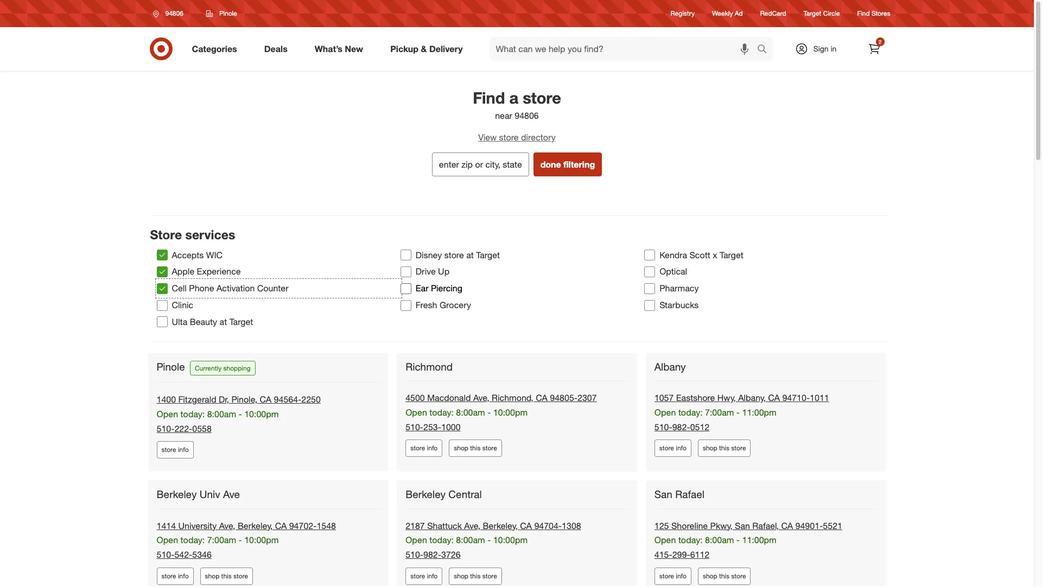 Task type: vqa. For each thing, say whether or not it's contained in the screenshot.
second only. from the left
no



Task type: locate. For each thing, give the bounding box(es) containing it.
94704-
[[535, 521, 562, 531]]

8:00am for berkeley central
[[456, 535, 485, 546]]

shop this store down 5346
[[205, 572, 248, 581]]

982- down "shattuck"
[[424, 550, 441, 561]]

delivery
[[430, 43, 463, 54]]

weekly ad
[[712, 9, 743, 18]]

store info for albany
[[660, 444, 687, 453]]

pinole up categories link
[[219, 9, 237, 17]]

store right a
[[523, 88, 561, 108]]

- inside the 1400 fitzgerald dr, pinole, ca 94564-2250 open today: 8:00am - 10:00pm 510-222-0558
[[239, 409, 242, 420]]

store info down '253-'
[[411, 444, 438, 453]]

8:00am down pkwy,
[[705, 535, 734, 546]]

510- inside the 1400 fitzgerald dr, pinole, ca 94564-2250 open today: 8:00am - 10:00pm 510-222-0558
[[157, 423, 175, 434]]

0 horizontal spatial at
[[220, 317, 227, 327]]

0 vertical spatial 94806
[[165, 9, 183, 17]]

ca for pinole
[[260, 394, 272, 405]]

1 berkeley from the left
[[157, 488, 197, 501]]

info down 510-982-0512 link
[[676, 444, 687, 453]]

510- inside 1414 university ave, berkeley, ca 94702-1548 open today: 7:00am - 10:00pm 510-542-5346
[[157, 550, 175, 561]]

1 horizontal spatial san
[[735, 521, 750, 531]]

open inside 1414 university ave, berkeley, ca 94702-1548 open today: 7:00am - 10:00pm 510-542-5346
[[157, 535, 178, 546]]

982- inside 1057 eastshore hwy, albany, ca 94710-1011 open today: 7:00am - 11:00pm 510-982-0512
[[673, 422, 691, 433]]

0 horizontal spatial berkeley,
[[238, 521, 273, 531]]

0 vertical spatial 982-
[[673, 422, 691, 433]]

510- down '2187'
[[406, 550, 424, 561]]

store down 510-982-0512 link
[[660, 444, 674, 453]]

10:00pm down richmond,
[[494, 407, 528, 418]]

shop this store button for san rafael
[[698, 568, 751, 585]]

510- inside 1057 eastshore hwy, albany, ca 94710-1011 open today: 7:00am - 11:00pm 510-982-0512
[[655, 422, 673, 433]]

94806 inside find a store near 94806
[[515, 110, 539, 121]]

done filtering
[[541, 159, 595, 170]]

- down 4500 macdonald ave, richmond, ca 94805-2307 'link'
[[488, 407, 491, 418]]

510-222-0558 link
[[157, 423, 212, 434]]

rafael
[[676, 488, 705, 501]]

ave, inside the 4500 macdonald ave, richmond, ca 94805-2307 open today: 8:00am - 10:00pm 510-253-1000
[[473, 393, 490, 403]]

510- down 1057
[[655, 422, 673, 433]]

shop this store down 3726
[[454, 572, 497, 581]]

this down 1057 eastshore hwy, albany, ca 94710-1011 open today: 7:00am - 11:00pm 510-982-0512
[[719, 444, 730, 453]]

info for albany
[[676, 444, 687, 453]]

ca right rafael,
[[782, 521, 793, 531]]

shop this store for berkeley central
[[454, 572, 497, 581]]

10:00pm inside the 1400 fitzgerald dr, pinole, ca 94564-2250 open today: 8:00am - 10:00pm 510-222-0558
[[244, 409, 279, 420]]

1 vertical spatial 7:00am
[[207, 535, 236, 546]]

1 11:00pm from the top
[[743, 407, 777, 418]]

shop for san rafael
[[703, 572, 718, 581]]

1 horizontal spatial find
[[858, 9, 870, 18]]

ave, inside 1414 university ave, berkeley, ca 94702-1548 open today: 7:00am - 10:00pm 510-542-5346
[[219, 521, 235, 531]]

shop down 0512
[[703, 444, 718, 453]]

open inside 1057 eastshore hwy, albany, ca 94710-1011 open today: 7:00am - 11:00pm 510-982-0512
[[655, 407, 676, 418]]

store info down 542-
[[162, 572, 189, 581]]

shop this store for richmond
[[454, 444, 497, 453]]

ave, right "shattuck"
[[465, 521, 481, 531]]

store down the 4500 macdonald ave, richmond, ca 94805-2307 open today: 8:00am - 10:00pm 510-253-1000
[[483, 444, 497, 453]]

1 horizontal spatial 94806
[[515, 110, 539, 121]]

eastshore
[[677, 393, 715, 403]]

8:00am inside the 1400 fitzgerald dr, pinole, ca 94564-2250 open today: 8:00am - 10:00pm 510-222-0558
[[207, 409, 236, 420]]

open for pinole
[[157, 409, 178, 420]]

ca inside 2187 shattuck ave, berkeley, ca 94704-1308 open today: 8:00am - 10:00pm 510-982-3726
[[520, 521, 532, 531]]

berkeley, inside 2187 shattuck ave, berkeley, ca 94704-1308 open today: 8:00am - 10:00pm 510-982-3726
[[483, 521, 518, 531]]

0 vertical spatial 7:00am
[[705, 407, 734, 418]]

today: inside 1414 university ave, berkeley, ca 94702-1548 open today: 7:00am - 10:00pm 510-542-5346
[[181, 535, 205, 546]]

1 horizontal spatial 7:00am
[[705, 407, 734, 418]]

store info link down 510-982-3726 link
[[406, 568, 443, 585]]

target for ulta beauty at target
[[230, 317, 253, 327]]

0 vertical spatial san
[[655, 488, 673, 501]]

find left stores
[[858, 9, 870, 18]]

ca inside 1414 university ave, berkeley, ca 94702-1548 open today: 7:00am - 10:00pm 510-542-5346
[[275, 521, 287, 531]]

shop this store button down 1000
[[449, 440, 502, 458]]

open down 1057
[[655, 407, 676, 418]]

store info link down '253-'
[[406, 440, 443, 458]]

1 horizontal spatial at
[[467, 250, 474, 260]]

shop down '6112'
[[703, 572, 718, 581]]

grocery
[[440, 300, 471, 311]]

510-982-0512 link
[[655, 422, 710, 433]]

today: for berkeley central
[[430, 535, 454, 546]]

Ear Piercing checkbox
[[401, 283, 412, 294]]

shop down 3726
[[454, 572, 469, 581]]

store info for pinole
[[162, 446, 189, 454]]

berkeley, down ave
[[238, 521, 273, 531]]

shop this store button down 3726
[[449, 568, 502, 585]]

this down 125 shoreline pkwy, san rafael, ca 94901-5521 open today: 8:00am - 11:00pm 415-299-6112
[[719, 572, 730, 581]]

berkeley up 1414
[[157, 488, 197, 501]]

7:00am for berkeley univ ave
[[207, 535, 236, 546]]

shop this store button down 5346
[[200, 568, 253, 585]]

store info down 510-982-3726 link
[[411, 572, 438, 581]]

Cell Phone Activation Counter checkbox
[[157, 283, 168, 294]]

at right disney
[[467, 250, 474, 260]]

2307
[[578, 393, 597, 403]]

1057 eastshore hwy, albany, ca 94710-1011 open today: 7:00am - 11:00pm 510-982-0512
[[655, 393, 830, 433]]

10:00pm inside 2187 shattuck ave, berkeley, ca 94704-1308 open today: 8:00am - 10:00pm 510-982-3726
[[494, 535, 528, 546]]

ca for berkeley univ ave
[[275, 521, 287, 531]]

1 vertical spatial at
[[220, 317, 227, 327]]

ca inside 1057 eastshore hwy, albany, ca 94710-1011 open today: 7:00am - 11:00pm 510-982-0512
[[769, 393, 780, 403]]

university
[[178, 521, 217, 531]]

1 vertical spatial 982-
[[424, 550, 441, 561]]

berkeley, for berkeley univ ave
[[238, 521, 273, 531]]

open inside the 4500 macdonald ave, richmond, ca 94805-2307 open today: 8:00am - 10:00pm 510-253-1000
[[406, 407, 427, 418]]

today: inside 1057 eastshore hwy, albany, ca 94710-1011 open today: 7:00am - 11:00pm 510-982-0512
[[679, 407, 703, 418]]

1414 university ave, berkeley, ca 94702-1548 open today: 7:00am - 10:00pm 510-542-5346
[[157, 521, 336, 561]]

today: down fitzgerald at bottom
[[181, 409, 205, 420]]

ave, for richmond
[[473, 393, 490, 403]]

- for pinole
[[239, 409, 242, 420]]

berkeley, inside 1414 university ave, berkeley, ca 94702-1548 open today: 7:00am - 10:00pm 510-542-5346
[[238, 521, 273, 531]]

target circle
[[804, 9, 840, 18]]

today: for berkeley univ ave
[[181, 535, 205, 546]]

open inside the 1400 fitzgerald dr, pinole, ca 94564-2250 open today: 8:00am - 10:00pm 510-222-0558
[[157, 409, 178, 420]]

directory
[[521, 132, 556, 143]]

shop down 1000
[[454, 444, 469, 453]]

ca right albany,
[[769, 393, 780, 403]]

store
[[523, 88, 561, 108], [499, 132, 519, 143], [445, 250, 464, 260], [411, 444, 425, 453], [483, 444, 497, 453], [660, 444, 674, 453], [732, 444, 746, 453], [162, 446, 176, 454], [162, 572, 176, 581], [234, 572, 248, 581], [411, 572, 425, 581], [483, 572, 497, 581], [660, 572, 674, 581], [732, 572, 746, 581]]

berkeley up '2187'
[[406, 488, 446, 501]]

- down 1400 fitzgerald dr, pinole, ca 94564-2250 link
[[239, 409, 242, 420]]

1 horizontal spatial berkeley
[[406, 488, 446, 501]]

94806 down a
[[515, 110, 539, 121]]

10:00pm inside the 4500 macdonald ave, richmond, ca 94805-2307 open today: 8:00am - 10:00pm 510-253-1000
[[494, 407, 528, 418]]

- inside 1414 university ave, berkeley, ca 94702-1548 open today: 7:00am - 10:00pm 510-542-5346
[[239, 535, 242, 546]]

8:00am down dr,
[[207, 409, 236, 420]]

store info link down 222-
[[157, 442, 194, 459]]

94806
[[165, 9, 183, 17], [515, 110, 539, 121]]

find stores link
[[858, 9, 891, 18]]

11:00pm inside 125 shoreline pkwy, san rafael, ca 94901-5521 open today: 8:00am - 11:00pm 415-299-6112
[[743, 535, 777, 546]]

weekly
[[712, 9, 733, 18]]

today: down 'eastshore'
[[679, 407, 703, 418]]

info down 510-982-3726 link
[[427, 572, 438, 581]]

10:00pm inside 1414 university ave, berkeley, ca 94702-1548 open today: 7:00am - 10:00pm 510-542-5346
[[244, 535, 279, 546]]

ca inside the 4500 macdonald ave, richmond, ca 94805-2307 open today: 8:00am - 10:00pm 510-253-1000
[[536, 393, 548, 403]]

today: down "shattuck"
[[430, 535, 454, 546]]

near
[[495, 110, 513, 121]]

fresh grocery
[[416, 300, 471, 311]]

415-
[[655, 550, 673, 561]]

store down 542-
[[162, 572, 176, 581]]

1400 fitzgerald dr, pinole, ca 94564-2250 open today: 8:00am - 10:00pm 510-222-0558
[[157, 394, 321, 434]]

open down 4500
[[406, 407, 427, 418]]

ave,
[[473, 393, 490, 403], [219, 521, 235, 531], [465, 521, 481, 531]]

ca
[[536, 393, 548, 403], [769, 393, 780, 403], [260, 394, 272, 405], [275, 521, 287, 531], [520, 521, 532, 531], [782, 521, 793, 531]]

- inside 2187 shattuck ave, berkeley, ca 94704-1308 open today: 8:00am - 10:00pm 510-982-3726
[[488, 535, 491, 546]]

8:00am inside the 4500 macdonald ave, richmond, ca 94805-2307 open today: 8:00am - 10:00pm 510-253-1000
[[456, 407, 485, 418]]

ave, right university
[[219, 521, 235, 531]]

0558
[[192, 423, 212, 434]]

10:00pm down the 2187 shattuck ave, berkeley, ca 94704-1308 link
[[494, 535, 528, 546]]

open down 1400 at the left of the page
[[157, 409, 178, 420]]

1 berkeley, from the left
[[238, 521, 273, 531]]

0 vertical spatial 11:00pm
[[743, 407, 777, 418]]

982- for albany
[[673, 422, 691, 433]]

open down 1414
[[157, 535, 178, 546]]

store down 2187 shattuck ave, berkeley, ca 94704-1308 open today: 8:00am - 10:00pm 510-982-3726
[[483, 572, 497, 581]]

at for beauty
[[220, 317, 227, 327]]

2 berkeley, from the left
[[483, 521, 518, 531]]

store inside group
[[445, 250, 464, 260]]

pinole up 1400 at the left of the page
[[157, 360, 185, 373]]

find stores
[[858, 9, 891, 18]]

- down 1057 eastshore hwy, albany, ca 94710-1011 link at right bottom
[[737, 407, 740, 418]]

pkwy,
[[711, 521, 733, 531]]

1400 fitzgerald dr, pinole, ca 94564-2250 link
[[157, 394, 321, 405]]

shop this store down 0512
[[703, 444, 746, 453]]

store down 222-
[[162, 446, 176, 454]]

in
[[831, 44, 837, 53]]

today: down university
[[181, 535, 205, 546]]

shop this store for san rafael
[[703, 572, 746, 581]]

apple
[[172, 266, 195, 277]]

0 horizontal spatial pinole
[[157, 360, 185, 373]]

1000
[[441, 422, 461, 433]]

0 horizontal spatial san
[[655, 488, 673, 501]]

find
[[858, 9, 870, 18], [473, 88, 505, 108]]

info down 542-
[[178, 572, 189, 581]]

berkeley,
[[238, 521, 273, 531], [483, 521, 518, 531]]

510- down 1400 at the left of the page
[[157, 423, 175, 434]]

8:00am inside 125 shoreline pkwy, san rafael, ca 94901-5521 open today: 8:00am - 11:00pm 415-299-6112
[[705, 535, 734, 546]]

Clinic checkbox
[[157, 300, 168, 311]]

8:00am inside 2187 shattuck ave, berkeley, ca 94704-1308 open today: 8:00am - 10:00pm 510-982-3726
[[456, 535, 485, 546]]

ave, left richmond,
[[473, 393, 490, 403]]

store up up
[[445, 250, 464, 260]]

11:00pm inside 1057 eastshore hwy, albany, ca 94710-1011 open today: 7:00am - 11:00pm 510-982-0512
[[743, 407, 777, 418]]

enter zip or city, state button
[[432, 153, 529, 176]]

7:00am inside 1057 eastshore hwy, albany, ca 94710-1011 open today: 7:00am - 11:00pm 510-982-0512
[[705, 407, 734, 418]]

1 horizontal spatial pinole
[[219, 9, 237, 17]]

find up the "near"
[[473, 88, 505, 108]]

- inside the 4500 macdonald ave, richmond, ca 94805-2307 open today: 8:00am - 10:00pm 510-253-1000
[[488, 407, 491, 418]]

shop this store button for berkeley univ ave
[[200, 568, 253, 585]]

510- inside the 4500 macdonald ave, richmond, ca 94805-2307 open today: 8:00am - 10:00pm 510-253-1000
[[406, 422, 424, 433]]

at for store
[[467, 250, 474, 260]]

info
[[427, 444, 438, 453], [676, 444, 687, 453], [178, 446, 189, 454], [178, 572, 189, 581], [427, 572, 438, 581], [676, 572, 687, 581]]

currently shopping
[[195, 364, 251, 372]]

pinole
[[219, 9, 237, 17], [157, 360, 185, 373]]

this for richmond
[[470, 444, 481, 453]]

this
[[470, 444, 481, 453], [719, 444, 730, 453], [221, 572, 232, 581], [470, 572, 481, 581], [719, 572, 730, 581]]

pharmacy
[[660, 283, 699, 294]]

store info link down 542-
[[157, 568, 194, 585]]

circle
[[824, 9, 840, 18]]

target circle link
[[804, 9, 840, 18]]

pickup & delivery link
[[381, 37, 477, 61]]

11:00pm
[[743, 407, 777, 418], [743, 535, 777, 546]]

1414
[[157, 521, 176, 531]]

today: inside the 1400 fitzgerald dr, pinole, ca 94564-2250 open today: 8:00am - 10:00pm 510-222-0558
[[181, 409, 205, 420]]

san right pkwy,
[[735, 521, 750, 531]]

store info for berkeley univ ave
[[162, 572, 189, 581]]

1 vertical spatial 94806
[[515, 110, 539, 121]]

at
[[467, 250, 474, 260], [220, 317, 227, 327]]

- for richmond
[[488, 407, 491, 418]]

8:00am for pinole
[[207, 409, 236, 420]]

shop this store button for berkeley central
[[449, 568, 502, 585]]

10:00pm down pinole, on the bottom
[[244, 409, 279, 420]]

1 horizontal spatial berkeley,
[[483, 521, 518, 531]]

0 horizontal spatial 982-
[[424, 550, 441, 561]]

store info down 222-
[[162, 446, 189, 454]]

deals
[[264, 43, 288, 54]]

7:00am up 5346
[[207, 535, 236, 546]]

shop this store
[[454, 444, 497, 453], [703, 444, 746, 453], [205, 572, 248, 581], [454, 572, 497, 581], [703, 572, 746, 581]]

510- for berkeley central
[[406, 550, 424, 561]]

- down the 2187 shattuck ave, berkeley, ca 94704-1308 link
[[488, 535, 491, 546]]

shop this store down '6112'
[[703, 572, 746, 581]]

shop for albany
[[703, 444, 718, 453]]

8:00am up 1000
[[456, 407, 485, 418]]

510-982-3726 link
[[406, 550, 461, 561]]

store inside find a store near 94806
[[523, 88, 561, 108]]

510- for pinole
[[157, 423, 175, 434]]

store info link
[[406, 440, 443, 458], [655, 440, 692, 458], [157, 442, 194, 459], [157, 568, 194, 585], [406, 568, 443, 585], [655, 568, 692, 585]]

Pharmacy checkbox
[[645, 283, 656, 294]]

982- inside 2187 shattuck ave, berkeley, ca 94704-1308 open today: 8:00am - 10:00pm 510-982-3726
[[424, 550, 441, 561]]

san rafael link
[[655, 488, 707, 501]]

1548
[[317, 521, 336, 531]]

1011
[[810, 393, 830, 403]]

done filtering button
[[534, 153, 602, 176]]

2 11:00pm from the top
[[743, 535, 777, 546]]

today: inside 2187 shattuck ave, berkeley, ca 94704-1308 open today: 8:00am - 10:00pm 510-982-3726
[[430, 535, 454, 546]]

up
[[438, 266, 450, 277]]

ave, inside 2187 shattuck ave, berkeley, ca 94704-1308 open today: 8:00am - 10:00pm 510-982-3726
[[465, 521, 481, 531]]

this down 1414 university ave, berkeley, ca 94702-1548 open today: 7:00am - 10:00pm 510-542-5346
[[221, 572, 232, 581]]

1 horizontal spatial 982-
[[673, 422, 691, 433]]

san left rafael
[[655, 488, 673, 501]]

0 horizontal spatial 94806
[[165, 9, 183, 17]]

shop this store button down 0512
[[698, 440, 751, 458]]

view
[[479, 132, 497, 143]]

info for pinole
[[178, 446, 189, 454]]

7:00am
[[705, 407, 734, 418], [207, 535, 236, 546]]

0 horizontal spatial find
[[473, 88, 505, 108]]

2
[[879, 39, 882, 45]]

510- down 4500
[[406, 422, 424, 433]]

0 horizontal spatial berkeley
[[157, 488, 197, 501]]

ca left 94805-
[[536, 393, 548, 403]]

open up 415-
[[655, 535, 676, 546]]

berkeley
[[157, 488, 197, 501], [406, 488, 446, 501]]

store down 125 shoreline pkwy, san rafael, ca 94901-5521 open today: 8:00am - 11:00pm 415-299-6112
[[732, 572, 746, 581]]

125 shoreline pkwy, san rafael, ca 94901-5521 link
[[655, 521, 843, 531]]

cell phone activation counter
[[172, 283, 289, 294]]

510- inside 2187 shattuck ave, berkeley, ca 94704-1308 open today: 8:00am - 10:00pm 510-982-3726
[[406, 550, 424, 561]]

11:00pm down albany,
[[743, 407, 777, 418]]

today: inside the 4500 macdonald ave, richmond, ca 94805-2307 open today: 8:00am - 10:00pm 510-253-1000
[[430, 407, 454, 418]]

- for albany
[[737, 407, 740, 418]]

982-
[[673, 422, 691, 433], [424, 550, 441, 561]]

ca left 94704-
[[520, 521, 532, 531]]

ca inside the 1400 fitzgerald dr, pinole, ca 94564-2250 open today: 8:00am - 10:00pm 510-222-0558
[[260, 394, 272, 405]]

today: down shoreline at the right
[[679, 535, 703, 546]]

7:00am inside 1414 university ave, berkeley, ca 94702-1548 open today: 7:00am - 10:00pm 510-542-5346
[[207, 535, 236, 546]]

store info link for richmond
[[406, 440, 443, 458]]

shop down 5346
[[205, 572, 220, 581]]

info down '253-'
[[427, 444, 438, 453]]

deals link
[[255, 37, 301, 61]]

2 berkeley from the left
[[406, 488, 446, 501]]

drive
[[416, 266, 436, 277]]

10:00pm
[[494, 407, 528, 418], [244, 409, 279, 420], [244, 535, 279, 546], [494, 535, 528, 546]]

1 vertical spatial find
[[473, 88, 505, 108]]

starbucks
[[660, 300, 699, 311]]

7:00am down hwy,
[[705, 407, 734, 418]]

125 shoreline pkwy, san rafael, ca 94901-5521 open today: 8:00am - 11:00pm 415-299-6112
[[655, 521, 843, 561]]

0 vertical spatial pinole
[[219, 9, 237, 17]]

1 vertical spatial san
[[735, 521, 750, 531]]

find inside find a store near 94806
[[473, 88, 505, 108]]

ca left 94702-
[[275, 521, 287, 531]]

ave
[[223, 488, 240, 501]]

shop this store down 1000
[[454, 444, 497, 453]]

pickup
[[391, 43, 419, 54]]

what's new
[[315, 43, 363, 54]]

0 vertical spatial find
[[858, 9, 870, 18]]

0 horizontal spatial 7:00am
[[207, 535, 236, 546]]

shop this store button for richmond
[[449, 440, 502, 458]]

this down the 4500 macdonald ave, richmond, ca 94805-2307 open today: 8:00am - 10:00pm 510-253-1000
[[470, 444, 481, 453]]

store info down "299-"
[[660, 572, 687, 581]]

8:00am up 3726
[[456, 535, 485, 546]]

94710-
[[783, 393, 810, 403]]

10:00pm for berkeley univ ave
[[244, 535, 279, 546]]

store info for san rafael
[[660, 572, 687, 581]]

store info down 510-982-0512 link
[[660, 444, 687, 453]]

0 vertical spatial at
[[467, 250, 474, 260]]

shop this store for berkeley univ ave
[[205, 572, 248, 581]]

store info link for san rafael
[[655, 568, 692, 585]]

experience
[[197, 266, 241, 277]]

new
[[345, 43, 363, 54]]

open down '2187'
[[406, 535, 427, 546]]

1 vertical spatial 11:00pm
[[743, 535, 777, 546]]

8:00am for richmond
[[456, 407, 485, 418]]

open inside 2187 shattuck ave, berkeley, ca 94704-1308 open today: 8:00am - 10:00pm 510-982-3726
[[406, 535, 427, 546]]

shop this store for albany
[[703, 444, 746, 453]]

- inside 1057 eastshore hwy, albany, ca 94710-1011 open today: 7:00am - 11:00pm 510-982-0512
[[737, 407, 740, 418]]

today: down macdonald at the left bottom of page
[[430, 407, 454, 418]]

ca right pinole, on the bottom
[[260, 394, 272, 405]]

ca for berkeley central
[[520, 521, 532, 531]]

store
[[150, 227, 182, 242]]

at right beauty
[[220, 317, 227, 327]]

info down "299-"
[[676, 572, 687, 581]]

this down 2187 shattuck ave, berkeley, ca 94704-1308 open today: 8:00am - 10:00pm 510-982-3726
[[470, 572, 481, 581]]

- down 125 shoreline pkwy, san rafael, ca 94901-5521 link
[[737, 535, 740, 546]]

or
[[475, 159, 483, 170]]



Task type: describe. For each thing, give the bounding box(es) containing it.
hwy,
[[718, 393, 736, 403]]

san rafael
[[655, 488, 705, 501]]

optical
[[660, 266, 688, 277]]

filtering
[[564, 159, 595, 170]]

today: inside 125 shoreline pkwy, san rafael, ca 94901-5521 open today: 8:00am - 11:00pm 415-299-6112
[[679, 535, 703, 546]]

accepts wic
[[172, 250, 223, 260]]

ulta beauty at target
[[172, 317, 253, 327]]

target for kendra scott x target
[[720, 250, 744, 260]]

- inside 125 shoreline pkwy, san rafael, ca 94901-5521 open today: 8:00am - 11:00pm 415-299-6112
[[737, 535, 740, 546]]

richmond link
[[406, 360, 455, 373]]

1308
[[562, 521, 581, 531]]

982- for berkeley central
[[424, 550, 441, 561]]

store right the view
[[499, 132, 519, 143]]

info for richmond
[[427, 444, 438, 453]]

94805-
[[550, 393, 578, 403]]

4500 macdonald ave, richmond, ca 94805-2307 link
[[406, 393, 597, 403]]

weekly ad link
[[712, 9, 743, 18]]

what's new link
[[306, 37, 377, 61]]

- for berkeley univ ave
[[239, 535, 242, 546]]

2187 shattuck ave, berkeley, ca 94704-1308 link
[[406, 521, 581, 531]]

store info link for berkeley univ ave
[[157, 568, 194, 585]]

3726
[[441, 550, 461, 561]]

fresh
[[416, 300, 437, 311]]

sign in link
[[786, 37, 854, 61]]

registry link
[[671, 9, 695, 18]]

albany,
[[739, 393, 766, 403]]

Drive Up checkbox
[[401, 267, 412, 277]]

0512
[[691, 422, 710, 433]]

shop this store button for albany
[[698, 440, 751, 458]]

pinole inside dropdown button
[[219, 9, 237, 17]]

cell
[[172, 283, 187, 294]]

albany link
[[655, 360, 688, 373]]

ca for richmond
[[536, 393, 548, 403]]

Optical checkbox
[[645, 267, 656, 277]]

ave, for berkeley central
[[465, 521, 481, 531]]

counter
[[257, 283, 289, 294]]

this for albany
[[719, 444, 730, 453]]

accepts
[[172, 250, 204, 260]]

7:00am for albany
[[705, 407, 734, 418]]

rafael,
[[753, 521, 779, 531]]

done
[[541, 159, 561, 170]]

- for berkeley central
[[488, 535, 491, 546]]

berkeley univ ave link
[[157, 488, 242, 501]]

central
[[449, 488, 482, 501]]

ulta
[[172, 317, 187, 327]]

store info for richmond
[[411, 444, 438, 453]]

drive up
[[416, 266, 450, 277]]

berkeley for berkeley central
[[406, 488, 446, 501]]

univ
[[200, 488, 220, 501]]

store down 1414 university ave, berkeley, ca 94702-1548 open today: 7:00am - 10:00pm 510-542-5346
[[234, 572, 248, 581]]

1057 eastshore hwy, albany, ca 94710-1011 link
[[655, 393, 830, 403]]

store down 415-
[[660, 572, 674, 581]]

info for berkeley univ ave
[[178, 572, 189, 581]]

510- for richmond
[[406, 422, 424, 433]]

store down '253-'
[[411, 444, 425, 453]]

state
[[503, 159, 522, 170]]

redcard
[[761, 9, 787, 18]]

253-
[[424, 422, 441, 433]]

services
[[185, 227, 235, 242]]

ear
[[416, 283, 429, 294]]

Accepts WIC checkbox
[[157, 250, 168, 261]]

510- for albany
[[655, 422, 673, 433]]

this for berkeley univ ave
[[221, 572, 232, 581]]

open for richmond
[[406, 407, 427, 418]]

store services group
[[157, 247, 889, 331]]

ca inside 125 shoreline pkwy, san rafael, ca 94901-5521 open today: 8:00am - 11:00pm 415-299-6112
[[782, 521, 793, 531]]

5521
[[823, 521, 843, 531]]

Starbucks checkbox
[[645, 300, 656, 311]]

find for stores
[[858, 9, 870, 18]]

open for berkeley univ ave
[[157, 535, 178, 546]]

10:00pm for berkeley central
[[494, 535, 528, 546]]

Kendra Scott x Target checkbox
[[645, 250, 656, 261]]

shop for berkeley central
[[454, 572, 469, 581]]

store info link for berkeley central
[[406, 568, 443, 585]]

store services
[[150, 227, 235, 242]]

2250
[[302, 394, 321, 405]]

open for berkeley central
[[406, 535, 427, 546]]

view store directory
[[479, 132, 556, 143]]

berkeley, for berkeley central
[[483, 521, 518, 531]]

1414 university ave, berkeley, ca 94702-1548 link
[[157, 521, 336, 531]]

activation
[[217, 283, 255, 294]]

94806 inside dropdown button
[[165, 9, 183, 17]]

shopping
[[223, 364, 251, 372]]

open inside 125 shoreline pkwy, san rafael, ca 94901-5521 open today: 8:00am - 11:00pm 415-299-6112
[[655, 535, 676, 546]]

510-253-1000 link
[[406, 422, 461, 433]]

Apple Experience checkbox
[[157, 267, 168, 277]]

ca for albany
[[769, 393, 780, 403]]

store info for berkeley central
[[411, 572, 438, 581]]

categories
[[192, 43, 237, 54]]

Fresh Grocery checkbox
[[401, 300, 412, 311]]

redcard link
[[761, 9, 787, 18]]

2187 shattuck ave, berkeley, ca 94704-1308 open today: 8:00am - 10:00pm 510-982-3726
[[406, 521, 581, 561]]

1057
[[655, 393, 674, 403]]

berkeley for berkeley univ ave
[[157, 488, 197, 501]]

today: for pinole
[[181, 409, 205, 420]]

richmond,
[[492, 393, 534, 403]]

albany
[[655, 360, 686, 373]]

shop for richmond
[[454, 444, 469, 453]]

this for berkeley central
[[470, 572, 481, 581]]

search
[[752, 44, 779, 55]]

2187
[[406, 521, 425, 531]]

find for a
[[473, 88, 505, 108]]

sign in
[[814, 44, 837, 53]]

94564-
[[274, 394, 302, 405]]

x
[[713, 250, 718, 260]]

store info link for albany
[[655, 440, 692, 458]]

6112
[[691, 550, 710, 561]]

san inside 125 shoreline pkwy, san rafael, ca 94901-5521 open today: 8:00am - 11:00pm 415-299-6112
[[735, 521, 750, 531]]

today: for richmond
[[430, 407, 454, 418]]

kendra scott x target
[[660, 250, 744, 260]]

target for disney store at target
[[476, 250, 500, 260]]

today: for albany
[[679, 407, 703, 418]]

what's
[[315, 43, 343, 54]]

125
[[655, 521, 669, 531]]

4500 macdonald ave, richmond, ca 94805-2307 open today: 8:00am - 10:00pm 510-253-1000
[[406, 393, 597, 433]]

shop for berkeley univ ave
[[205, 572, 220, 581]]

pinole button
[[199, 4, 244, 23]]

enter zip or city, state
[[439, 159, 522, 170]]

222-
[[175, 423, 192, 434]]

sign
[[814, 44, 829, 53]]

phone
[[189, 283, 214, 294]]

510- for berkeley univ ave
[[157, 550, 175, 561]]

info for san rafael
[[676, 572, 687, 581]]

1 vertical spatial pinole
[[157, 360, 185, 373]]

10:00pm for pinole
[[244, 409, 279, 420]]

enter
[[439, 159, 459, 170]]

Disney store at Target checkbox
[[401, 250, 412, 261]]

this for san rafael
[[719, 572, 730, 581]]

94702-
[[289, 521, 317, 531]]

richmond
[[406, 360, 453, 373]]

What can we help you find? suggestions appear below search field
[[490, 37, 760, 61]]

open for albany
[[655, 407, 676, 418]]

store down 510-982-3726 link
[[411, 572, 425, 581]]

ave, for berkeley univ ave
[[219, 521, 235, 531]]

berkeley central link
[[406, 488, 484, 501]]

Ulta Beauty at Target checkbox
[[157, 317, 168, 328]]

dr,
[[219, 394, 229, 405]]

store down 1057 eastshore hwy, albany, ca 94710-1011 open today: 7:00am - 11:00pm 510-982-0512
[[732, 444, 746, 453]]

pickup & delivery
[[391, 43, 463, 54]]

store info link for pinole
[[157, 442, 194, 459]]

415-299-6112 link
[[655, 550, 710, 561]]

5346
[[192, 550, 212, 561]]

info for berkeley central
[[427, 572, 438, 581]]

categories link
[[183, 37, 251, 61]]

542-
[[175, 550, 192, 561]]

10:00pm for richmond
[[494, 407, 528, 418]]



